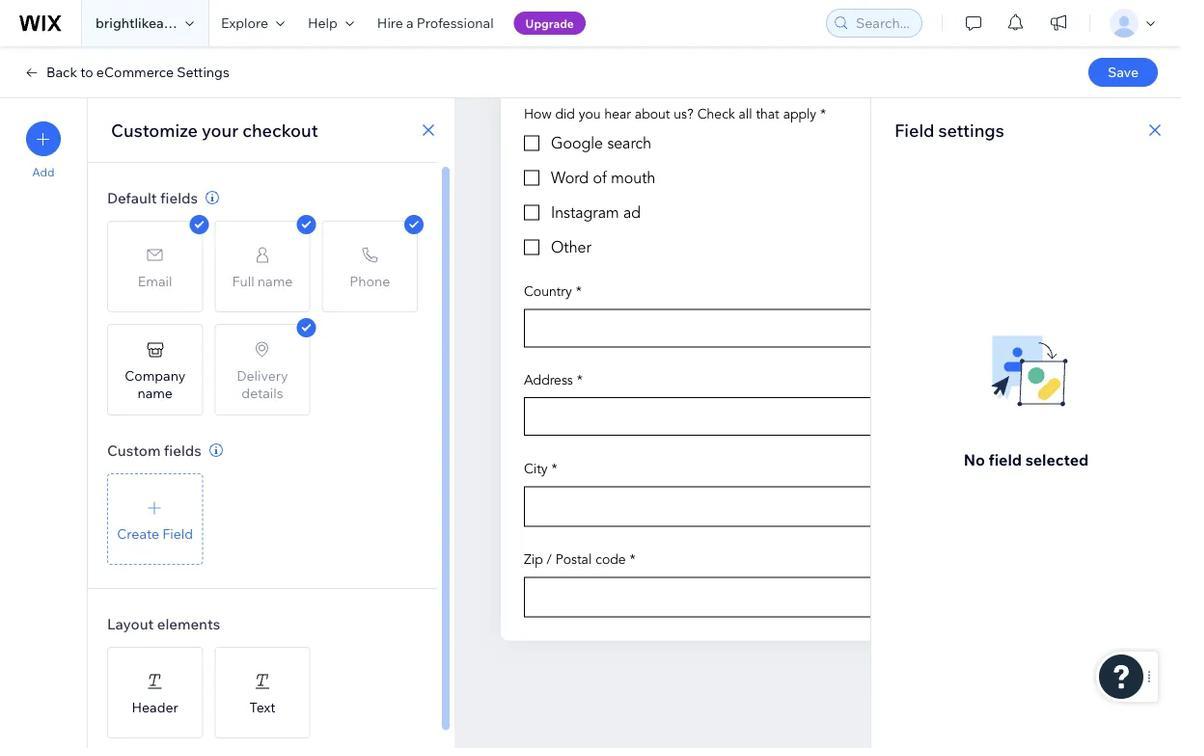 Task type: locate. For each thing, give the bounding box(es) containing it.
customize
[[111, 119, 198, 141]]

upgrade
[[526, 16, 574, 30]]

company name
[[125, 367, 185, 401]]

0 horizontal spatial field
[[162, 526, 193, 542]]

fields right "custom"
[[164, 442, 202, 460]]

brightlikeadiamond
[[96, 14, 220, 31]]

0 vertical spatial fields
[[160, 189, 198, 207]]

1 horizontal spatial field
[[895, 119, 935, 141]]

settings
[[177, 64, 230, 81]]

1 vertical spatial fields
[[164, 442, 202, 460]]

field left settings
[[895, 119, 935, 141]]

text
[[249, 699, 276, 716]]

upgrade button
[[514, 12, 586, 35]]

fields right default
[[160, 189, 198, 207]]

hire a professional link
[[366, 0, 505, 46]]

save
[[1108, 64, 1139, 81]]

save button
[[1089, 58, 1158, 87]]

1 vertical spatial field
[[162, 526, 193, 542]]

add
[[32, 165, 55, 180]]

selected
[[1026, 450, 1089, 469]]

header
[[132, 699, 178, 716]]

settings
[[939, 119, 1004, 141]]

hire a professional
[[377, 14, 494, 31]]

back to ecommerce settings
[[46, 64, 230, 81]]

custom
[[107, 442, 161, 460]]

default fields
[[107, 189, 198, 207]]

your
[[202, 119, 239, 141]]

field right create
[[162, 526, 193, 542]]

field
[[989, 450, 1022, 469]]

0 vertical spatial field
[[895, 119, 935, 141]]

fields for custom fields
[[164, 442, 202, 460]]

fields
[[160, 189, 198, 207], [164, 442, 202, 460]]

field
[[895, 119, 935, 141], [162, 526, 193, 542]]

create
[[117, 526, 159, 542]]

layout elements
[[107, 615, 220, 634]]

no field selected
[[964, 450, 1089, 469]]



Task type: vqa. For each thing, say whether or not it's contained in the screenshot.
Buy
no



Task type: describe. For each thing, give the bounding box(es) containing it.
layout
[[107, 615, 154, 634]]

company
[[125, 367, 185, 384]]

professional
[[417, 14, 494, 31]]

field inside button
[[162, 526, 193, 542]]

customize your checkout
[[111, 119, 318, 141]]

field settings
[[895, 119, 1004, 141]]

add button
[[26, 122, 61, 180]]

name
[[137, 385, 173, 401]]

elements
[[157, 615, 220, 634]]

create field button
[[107, 474, 203, 566]]

Search... field
[[850, 10, 916, 37]]

fields for default fields
[[160, 189, 198, 207]]

ecommerce
[[96, 64, 174, 81]]

help button
[[296, 0, 366, 46]]

back to ecommerce settings button
[[23, 64, 230, 81]]

explore
[[221, 14, 268, 31]]

help
[[308, 14, 338, 31]]

create field
[[117, 526, 193, 542]]

a
[[406, 14, 414, 31]]

hire
[[377, 14, 403, 31]]

to
[[80, 64, 93, 81]]

custom fields
[[107, 442, 202, 460]]

checkout
[[242, 119, 318, 141]]

default
[[107, 189, 157, 207]]

back
[[46, 64, 77, 81]]

no
[[964, 450, 985, 469]]



